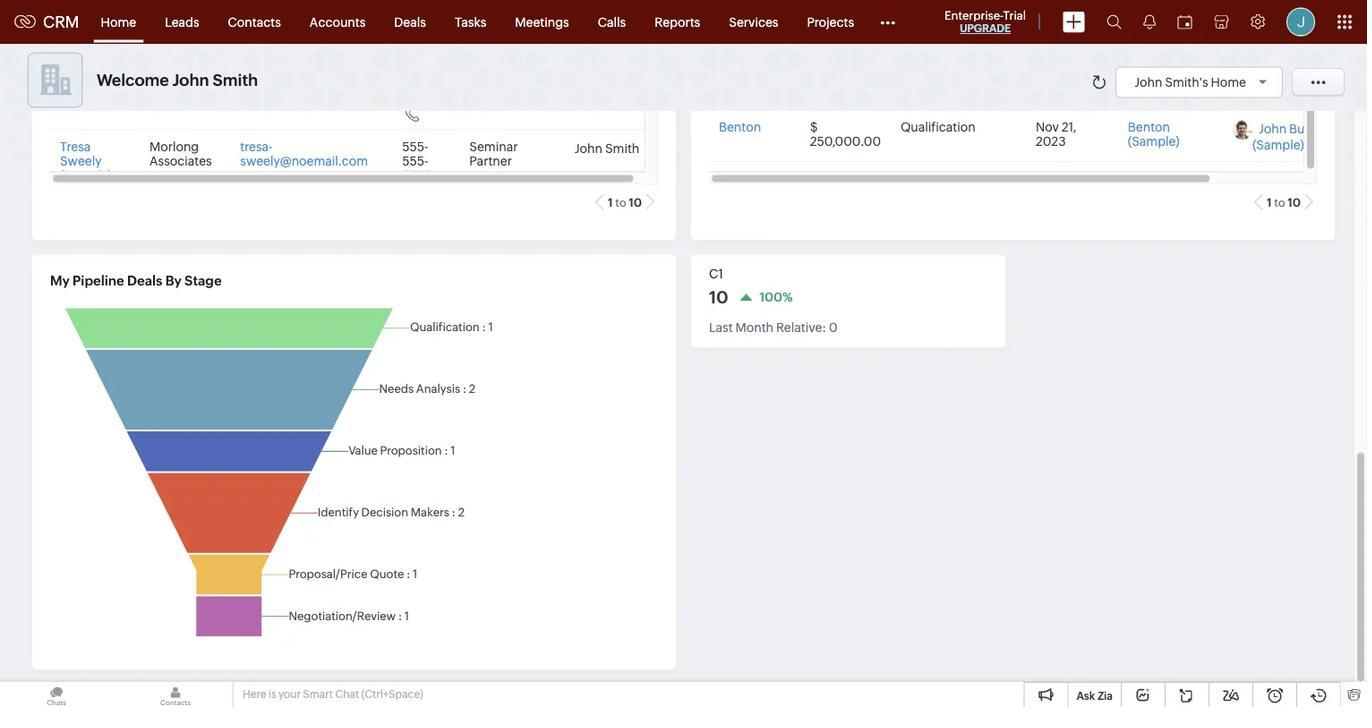 Task type: locate. For each thing, give the bounding box(es) containing it.
1 horizontal spatial to
[[1275, 196, 1286, 209]]

contacts
[[228, 15, 281, 29]]

1 1 to 10 from the left
[[608, 196, 642, 209]]

555-
[[402, 140, 429, 155], [402, 155, 429, 169]]

benton
[[719, 120, 762, 135], [1129, 120, 1171, 135]]

home
[[101, 15, 136, 29], [1212, 75, 1247, 89]]

tresa- sweely@noemail.com
[[240, 140, 368, 169]]

accounts link
[[295, 0, 380, 43]]

my pipeline deals by stage
[[50, 273, 222, 289]]

meetings link
[[501, 0, 584, 43]]

john for john smith
[[575, 141, 603, 156]]

2 1 to 10 from the left
[[1268, 196, 1302, 209]]

(sample) down butt
[[1253, 138, 1305, 153]]

john inside the john butt (sample)
[[1260, 122, 1288, 137]]

pipeline
[[73, 273, 124, 289]]

sweely@noemail.com
[[240, 155, 368, 169]]

month
[[736, 320, 774, 334]]

1 horizontal spatial 1 to 10
[[1268, 196, 1302, 209]]

1 to 10 down john smith
[[608, 196, 642, 209]]

meetings
[[515, 15, 569, 29]]

leads
[[165, 15, 199, 29]]

ask zia
[[1077, 690, 1114, 702]]

benton inside 'benton (sample)'
[[1129, 120, 1171, 135]]

0 vertical spatial home
[[101, 15, 136, 29]]

upgrade
[[960, 22, 1011, 34]]

create menu image
[[1063, 11, 1086, 33]]

benton down smith's at right
[[1129, 120, 1171, 135]]

1 to 10
[[608, 196, 642, 209], [1268, 196, 1302, 209]]

21,
[[1062, 120, 1077, 135]]

tresa
[[60, 140, 91, 155]]

deals
[[394, 15, 426, 29], [127, 273, 163, 289]]

10
[[629, 196, 642, 209], [1288, 196, 1302, 209], [709, 288, 729, 307]]

0 horizontal spatial 1
[[608, 196, 613, 209]]

benton left $
[[719, 120, 762, 135]]

1 horizontal spatial deals
[[394, 15, 426, 29]]

1 horizontal spatial 10
[[709, 288, 729, 307]]

seminar
[[470, 140, 518, 155]]

deals left by
[[127, 273, 163, 289]]

(sample) down tresa
[[60, 169, 112, 183]]

benton (sample)
[[1129, 120, 1180, 149]]

your
[[279, 689, 301, 701]]

2 horizontal spatial 10
[[1288, 196, 1302, 209]]

tasks
[[455, 15, 487, 29]]

1 horizontal spatial home
[[1212, 75, 1247, 89]]

here
[[243, 689, 266, 701]]

2 horizontal spatial (sample)
[[1253, 138, 1305, 153]]

10 down the john butt (sample)
[[1288, 196, 1302, 209]]

1 to from the left
[[616, 196, 627, 209]]

2 benton from the left
[[1129, 120, 1171, 135]]

nov 21, 2023
[[1036, 120, 1077, 149]]

qualification
[[901, 120, 976, 135]]

0 horizontal spatial home
[[101, 15, 136, 29]]

(sample) for tresa sweely (sample)
[[60, 169, 112, 183]]

10 down c1
[[709, 288, 729, 307]]

home inside "link"
[[101, 15, 136, 29]]

0 horizontal spatial deals
[[127, 273, 163, 289]]

555- up 5555
[[402, 140, 429, 155]]

1 horizontal spatial 1
[[1268, 196, 1273, 209]]

0 horizontal spatial to
[[616, 196, 627, 209]]

1 down the john butt (sample)
[[1268, 196, 1273, 209]]

smith
[[213, 71, 258, 89], [605, 141, 640, 156]]

welcome john smith
[[97, 71, 258, 89]]

(sample)
[[1129, 135, 1180, 149], [1253, 138, 1305, 153], [60, 169, 112, 183]]

john
[[173, 71, 209, 89], [1135, 75, 1163, 89], [1260, 122, 1288, 137], [575, 141, 603, 156]]

(sample) for john butt (sample)
[[1253, 138, 1305, 153]]

1 down john smith
[[608, 196, 613, 209]]

1 horizontal spatial benton
[[1129, 120, 1171, 135]]

deals left 'tasks' link
[[394, 15, 426, 29]]

enterprise-trial upgrade
[[945, 9, 1027, 34]]

555- left partner at the left top of the page
[[402, 155, 429, 169]]

1 555- from the top
[[402, 140, 429, 155]]

1
[[608, 196, 613, 209], [1268, 196, 1273, 209]]

projects link
[[793, 0, 869, 43]]

nov
[[1036, 120, 1060, 135]]

0 vertical spatial smith
[[213, 71, 258, 89]]

(sample) down smith's at right
[[1129, 135, 1180, 149]]

0 horizontal spatial 1 to 10
[[608, 196, 642, 209]]

home right smith's at right
[[1212, 75, 1247, 89]]

1 benton from the left
[[719, 120, 762, 135]]

$
[[810, 120, 818, 135]]

250,000.00
[[810, 135, 882, 149]]

tresa- sweely@noemail.com link
[[240, 140, 368, 169]]

smart
[[303, 689, 333, 701]]

555- 555- 5555
[[402, 140, 432, 183]]

to down the john butt (sample)
[[1275, 196, 1286, 209]]

morlong associates
[[150, 140, 212, 169]]

0 horizontal spatial (sample)
[[60, 169, 112, 183]]

0 horizontal spatial benton
[[719, 120, 762, 135]]

home right crm
[[101, 15, 136, 29]]

john smith
[[575, 141, 640, 156]]

(sample) inside the john butt (sample)
[[1253, 138, 1305, 153]]

1 vertical spatial smith
[[605, 141, 640, 156]]

home link
[[87, 0, 151, 43]]

contacts link
[[214, 0, 295, 43]]

10 down john smith
[[629, 196, 642, 209]]

0 horizontal spatial smith
[[213, 71, 258, 89]]

morlong
[[150, 140, 199, 155]]

to down john smith
[[616, 196, 627, 209]]

john for john butt (sample)
[[1260, 122, 1288, 137]]

1 vertical spatial home
[[1212, 75, 1247, 89]]

search element
[[1096, 0, 1133, 44]]

to
[[616, 196, 627, 209], [1275, 196, 1286, 209]]

reports
[[655, 15, 701, 29]]

benton (sample) link
[[1129, 120, 1180, 149]]

1 1 from the left
[[608, 196, 613, 209]]

zia
[[1098, 690, 1114, 702]]

signals element
[[1133, 0, 1167, 44]]

tresa-
[[240, 140, 273, 155]]

1 to 10 down the john butt (sample)
[[1268, 196, 1302, 209]]

search image
[[1107, 14, 1122, 30]]

profile image
[[1287, 8, 1316, 36]]

calendar image
[[1178, 15, 1193, 29]]



Task type: vqa. For each thing, say whether or not it's contained in the screenshot.
"Sweely" at the top of the page
yes



Task type: describe. For each thing, give the bounding box(es) containing it.
1 horizontal spatial smith
[[605, 141, 640, 156]]

5555
[[402, 169, 432, 183]]

john smith's home link
[[1135, 75, 1274, 89]]

sweely
[[60, 155, 102, 169]]

2 1 from the left
[[1268, 196, 1273, 209]]

here is your smart chat (ctrl+space)
[[243, 689, 423, 701]]

c1
[[709, 267, 724, 281]]

0
[[829, 320, 838, 334]]

profile element
[[1277, 0, 1327, 43]]

my
[[50, 273, 70, 289]]

benton for benton link
[[719, 120, 762, 135]]

smith's
[[1166, 75, 1209, 89]]

partner
[[470, 155, 512, 169]]

benton for benton (sample)
[[1129, 120, 1171, 135]]

projects
[[808, 15, 855, 29]]

0 vertical spatial deals
[[394, 15, 426, 29]]

tresa sweely (sample)
[[60, 140, 112, 183]]

accounts
[[310, 15, 366, 29]]

crm
[[43, 13, 79, 31]]

2023
[[1036, 135, 1067, 149]]

benton link
[[719, 120, 762, 135]]

last
[[709, 320, 733, 334]]

last month relative: 0
[[709, 320, 838, 334]]

services link
[[715, 0, 793, 43]]

contacts image
[[119, 683, 232, 708]]

chats image
[[0, 683, 113, 708]]

deals link
[[380, 0, 441, 43]]

stage
[[185, 273, 222, 289]]

services
[[729, 15, 779, 29]]

by
[[165, 273, 182, 289]]

(ctrl+space)
[[361, 689, 423, 701]]

ask
[[1077, 690, 1096, 702]]

calls
[[598, 15, 626, 29]]

john butt (sample) link
[[1253, 122, 1314, 153]]

2 555- from the top
[[402, 155, 429, 169]]

relative:
[[777, 320, 827, 334]]

enterprise-
[[945, 9, 1004, 22]]

welcome
[[97, 71, 169, 89]]

chat
[[335, 689, 359, 701]]

is
[[269, 689, 276, 701]]

create menu element
[[1053, 0, 1096, 43]]

Other Modules field
[[869, 8, 907, 36]]

trial
[[1004, 9, 1027, 22]]

$ 250,000.00
[[810, 120, 882, 149]]

1 vertical spatial deals
[[127, 273, 163, 289]]

butt
[[1290, 122, 1314, 137]]

calls link
[[584, 0, 641, 43]]

0 horizontal spatial 10
[[629, 196, 642, 209]]

seminar partner
[[470, 140, 518, 169]]

reports link
[[641, 0, 715, 43]]

1 horizontal spatial (sample)
[[1129, 135, 1180, 149]]

tresa sweely (sample) link
[[60, 140, 112, 183]]

john butt (sample)
[[1253, 122, 1314, 153]]

2 to from the left
[[1275, 196, 1286, 209]]

signals image
[[1144, 14, 1157, 30]]

leads link
[[151, 0, 214, 43]]

tasks link
[[441, 0, 501, 43]]

associates
[[150, 155, 212, 169]]

crm link
[[14, 13, 79, 31]]

john smith's home
[[1135, 75, 1247, 89]]

john for john smith's home
[[1135, 75, 1163, 89]]

100%
[[760, 290, 793, 305]]



